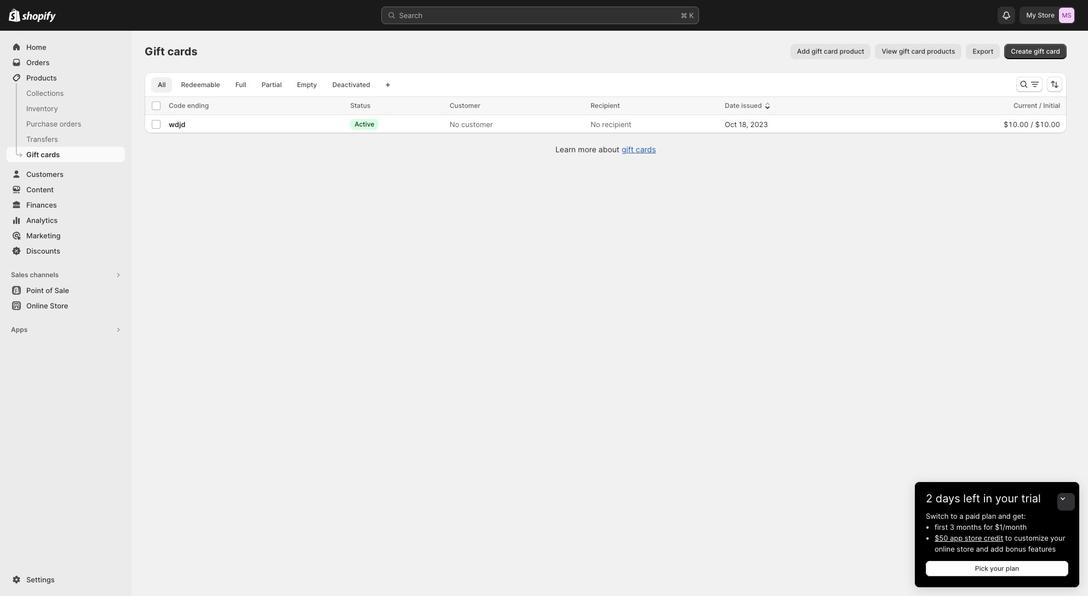 Task type: locate. For each thing, give the bounding box(es) containing it.
your right in
[[996, 492, 1019, 505]]

gift right "view"
[[899, 47, 910, 55]]

your right 'pick'
[[990, 564, 1004, 573]]

gift cards down transfers
[[26, 150, 60, 159]]

⌘ k
[[681, 11, 694, 20]]

/ inside button
[[1039, 101, 1042, 110]]

1 horizontal spatial store
[[1038, 11, 1055, 19]]

2 vertical spatial your
[[990, 564, 1004, 573]]

1 horizontal spatial to
[[1006, 534, 1012, 543]]

add
[[797, 47, 810, 55]]

date issued
[[725, 101, 762, 110]]

cards down transfers
[[41, 150, 60, 159]]

1 vertical spatial your
[[1051, 534, 1066, 543]]

0 vertical spatial your
[[996, 492, 1019, 505]]

transfers link
[[7, 132, 125, 147]]

0 horizontal spatial /
[[1031, 120, 1033, 129]]

2 days left in your trial button
[[915, 482, 1080, 505]]

gift up all
[[145, 45, 165, 58]]

3 card from the left
[[1046, 47, 1060, 55]]

and left add
[[976, 545, 989, 554]]

/ left initial
[[1039, 101, 1042, 110]]

marketing
[[26, 231, 61, 240]]

and for plan
[[998, 512, 1011, 521]]

0 vertical spatial store
[[1038, 11, 1055, 19]]

gift cards up all
[[145, 45, 198, 58]]

orders
[[26, 58, 50, 67]]

0 horizontal spatial no
[[450, 120, 459, 129]]

trial
[[1022, 492, 1041, 505]]

tab list containing all
[[149, 77, 379, 93]]

partial link
[[255, 77, 288, 93]]

for
[[984, 523, 993, 532]]

1 horizontal spatial gift cards
[[145, 45, 198, 58]]

3
[[950, 523, 955, 532]]

card inside add gift card product link
[[824, 47, 838, 55]]

gift right create
[[1034, 47, 1045, 55]]

create
[[1011, 47, 1032, 55]]

1 horizontal spatial cards
[[167, 45, 198, 58]]

tab list
[[149, 77, 379, 93]]

store down months
[[965, 534, 982, 543]]

view gift card products link
[[875, 44, 962, 59]]

your inside dropdown button
[[996, 492, 1019, 505]]

card left products
[[912, 47, 926, 55]]

card right create
[[1046, 47, 1060, 55]]

analytics link
[[7, 213, 125, 228]]

1 vertical spatial store
[[957, 545, 974, 554]]

oct 18, 2023
[[725, 120, 768, 129]]

plan down the bonus
[[1006, 564, 1019, 573]]

store down $50 app store credit
[[957, 545, 974, 554]]

1 horizontal spatial /
[[1039, 101, 1042, 110]]

sales channels
[[11, 271, 59, 279]]

cards up redeemable
[[167, 45, 198, 58]]

app
[[950, 534, 963, 543]]

2 card from the left
[[912, 47, 926, 55]]

shopify image
[[9, 9, 20, 22], [22, 11, 56, 22]]

1 horizontal spatial no
[[591, 120, 600, 129]]

and inside to customize your online store and add bonus features
[[976, 545, 989, 554]]

1 horizontal spatial and
[[998, 512, 1011, 521]]

to left a
[[951, 512, 958, 521]]

orders link
[[7, 55, 125, 70]]

1 vertical spatial plan
[[1006, 564, 1019, 573]]

months
[[957, 523, 982, 532]]

paid
[[966, 512, 980, 521]]

pick
[[975, 564, 989, 573]]

1 vertical spatial store
[[50, 301, 68, 310]]

store right my
[[1038, 11, 1055, 19]]

2 horizontal spatial card
[[1046, 47, 1060, 55]]

gift right add
[[812, 47, 822, 55]]

content link
[[7, 182, 125, 197]]

customers
[[26, 170, 64, 179]]

1 vertical spatial and
[[976, 545, 989, 554]]

0 horizontal spatial $10.00
[[1004, 120, 1029, 129]]

to
[[951, 512, 958, 521], [1006, 534, 1012, 543]]

date issued button
[[725, 100, 773, 111]]

1 horizontal spatial $10.00
[[1035, 120, 1060, 129]]

0 horizontal spatial to
[[951, 512, 958, 521]]

deactivated
[[332, 81, 370, 89]]

0 horizontal spatial plan
[[982, 512, 996, 521]]

current / initial button
[[1014, 100, 1071, 111]]

sales
[[11, 271, 28, 279]]

card left the product
[[824, 47, 838, 55]]

1 vertical spatial to
[[1006, 534, 1012, 543]]

1 vertical spatial gift
[[26, 150, 39, 159]]

1 vertical spatial /
[[1031, 120, 1033, 129]]

purchase orders
[[26, 119, 81, 128]]

2
[[926, 492, 933, 505]]

your up features
[[1051, 534, 1066, 543]]

0 vertical spatial and
[[998, 512, 1011, 521]]

1 horizontal spatial card
[[912, 47, 926, 55]]

current
[[1014, 101, 1038, 110]]

a
[[960, 512, 964, 521]]

no
[[450, 120, 459, 129], [591, 120, 600, 129]]

store inside button
[[50, 301, 68, 310]]

0 horizontal spatial card
[[824, 47, 838, 55]]

learn
[[556, 145, 576, 154]]

left
[[964, 492, 981, 505]]

your
[[996, 492, 1019, 505], [1051, 534, 1066, 543], [990, 564, 1004, 573]]

0 horizontal spatial gift cards
[[26, 150, 60, 159]]

1 $10.00 from the left
[[1004, 120, 1029, 129]]

discounts link
[[7, 243, 125, 259]]

your inside to customize your online store and add bonus features
[[1051, 534, 1066, 543]]

no down recipient
[[591, 120, 600, 129]]

gift cards
[[145, 45, 198, 58], [26, 150, 60, 159]]

1 card from the left
[[824, 47, 838, 55]]

1 horizontal spatial plan
[[1006, 564, 1019, 573]]

view gift card products
[[882, 47, 955, 55]]

gift
[[145, 45, 165, 58], [26, 150, 39, 159]]

0 vertical spatial /
[[1039, 101, 1042, 110]]

ending
[[187, 101, 209, 110]]

$10.00
[[1004, 120, 1029, 129], [1035, 120, 1060, 129]]

apps button
[[7, 322, 125, 338]]

2 no from the left
[[591, 120, 600, 129]]

$10.00 / $10.00
[[1004, 120, 1060, 129]]

no customer
[[450, 120, 493, 129]]

settings link
[[7, 572, 125, 587]]

pick your plan link
[[926, 561, 1069, 577]]

in
[[984, 492, 993, 505]]

point of sale link
[[7, 283, 125, 298]]

1 horizontal spatial shopify image
[[22, 11, 56, 22]]

wdjd link
[[169, 120, 186, 129]]

redeemable link
[[174, 77, 227, 93]]

marketing link
[[7, 228, 125, 243]]

add gift card product
[[797, 47, 864, 55]]

$50 app store credit
[[935, 534, 1004, 543]]

1 horizontal spatial gift
[[145, 45, 165, 58]]

features
[[1028, 545, 1056, 554]]

/ down current / initial
[[1031, 120, 1033, 129]]

plan up for
[[982, 512, 996, 521]]

redeemable
[[181, 81, 220, 89]]

initial
[[1044, 101, 1060, 110]]

my store
[[1027, 11, 1055, 19]]

cards right about
[[636, 145, 656, 154]]

create gift card
[[1011, 47, 1060, 55]]

0 horizontal spatial store
[[50, 301, 68, 310]]

0 horizontal spatial and
[[976, 545, 989, 554]]

to down $1/month
[[1006, 534, 1012, 543]]

no for no customer
[[450, 120, 459, 129]]

card inside view gift card products link
[[912, 47, 926, 55]]

$10.00 down initial
[[1035, 120, 1060, 129]]

$10.00 down current
[[1004, 120, 1029, 129]]

no down customer
[[450, 120, 459, 129]]

days
[[936, 492, 960, 505]]

/
[[1039, 101, 1042, 110], [1031, 120, 1033, 129]]

channels
[[30, 271, 59, 279]]

search
[[399, 11, 423, 20]]

store down the sale
[[50, 301, 68, 310]]

card for products
[[912, 47, 926, 55]]

1 no from the left
[[450, 120, 459, 129]]

create gift card link
[[1005, 44, 1067, 59]]

customize
[[1014, 534, 1049, 543]]

and
[[998, 512, 1011, 521], [976, 545, 989, 554]]

gift down transfers
[[26, 150, 39, 159]]

no for no recipient
[[591, 120, 600, 129]]

and up $1/month
[[998, 512, 1011, 521]]

0 vertical spatial plan
[[982, 512, 996, 521]]

2 days left in your trial element
[[915, 511, 1080, 587]]



Task type: describe. For each thing, give the bounding box(es) containing it.
products
[[927, 47, 955, 55]]

2 $10.00 from the left
[[1035, 120, 1060, 129]]

online
[[935, 545, 955, 554]]

0 vertical spatial gift cards
[[145, 45, 198, 58]]

settings
[[26, 575, 55, 584]]

about
[[599, 145, 620, 154]]

apps
[[11, 326, 28, 334]]

deactivated link
[[326, 77, 377, 93]]

0 vertical spatial to
[[951, 512, 958, 521]]

gift cards link
[[622, 145, 656, 154]]

store inside to customize your online store and add bonus features
[[957, 545, 974, 554]]

all
[[158, 81, 166, 89]]

to customize your online store and add bonus features
[[935, 534, 1066, 554]]

products
[[26, 73, 57, 82]]

empty link
[[291, 77, 324, 93]]

customer
[[450, 101, 481, 110]]

export button
[[966, 44, 1000, 59]]

empty
[[297, 81, 317, 89]]

inventory link
[[7, 101, 125, 116]]

card inside create gift card link
[[1046, 47, 1060, 55]]

orders
[[60, 119, 81, 128]]

active
[[355, 120, 374, 128]]

2 horizontal spatial cards
[[636, 145, 656, 154]]

0 horizontal spatial gift
[[26, 150, 39, 159]]

/ for current
[[1039, 101, 1042, 110]]

code ending button
[[169, 100, 220, 111]]

$1/month
[[995, 523, 1027, 532]]

recipient
[[602, 120, 632, 129]]

customers link
[[7, 167, 125, 182]]

content
[[26, 185, 54, 194]]

view
[[882, 47, 898, 55]]

gift for add
[[812, 47, 822, 55]]

analytics
[[26, 216, 58, 225]]

full
[[235, 81, 246, 89]]

to inside to customize your online store and add bonus features
[[1006, 534, 1012, 543]]

2 days left in your trial
[[926, 492, 1041, 505]]

gift right about
[[622, 145, 634, 154]]

2023
[[751, 120, 768, 129]]

products link
[[7, 70, 125, 85]]

plan inside 'pick your plan' link
[[1006, 564, 1019, 573]]

collections link
[[7, 85, 125, 101]]

gift cards link
[[7, 147, 125, 162]]

switch
[[926, 512, 949, 521]]

all button
[[151, 77, 172, 93]]

0 horizontal spatial cards
[[41, 150, 60, 159]]

first
[[935, 523, 948, 532]]

code ending
[[169, 101, 209, 110]]

finances link
[[7, 197, 125, 213]]

online store
[[26, 301, 68, 310]]

recipient
[[591, 101, 620, 110]]

collections
[[26, 89, 64, 98]]

get:
[[1013, 512, 1026, 521]]

partial
[[262, 81, 282, 89]]

customer button
[[450, 100, 492, 111]]

product
[[840, 47, 864, 55]]

point of sale button
[[0, 283, 132, 298]]

point of sale
[[26, 286, 69, 295]]

0 vertical spatial gift
[[145, 45, 165, 58]]

discounts
[[26, 247, 60, 255]]

recipient button
[[591, 100, 631, 111]]

inventory
[[26, 104, 58, 113]]

export
[[973, 47, 994, 55]]

$50
[[935, 534, 948, 543]]

customer
[[461, 120, 493, 129]]

0 horizontal spatial shopify image
[[9, 9, 20, 22]]

my store image
[[1059, 8, 1075, 23]]

current / initial
[[1014, 101, 1060, 110]]

add gift card product link
[[791, 44, 871, 59]]

store for my store
[[1038, 11, 1055, 19]]

transfers
[[26, 135, 58, 144]]

gift for view
[[899, 47, 910, 55]]

/ for $10.00
[[1031, 120, 1033, 129]]

1 vertical spatial gift cards
[[26, 150, 60, 159]]

bonus
[[1006, 545, 1026, 554]]

no recipient
[[591, 120, 632, 129]]

$50 app store credit link
[[935, 534, 1004, 543]]

switch to a paid plan and get:
[[926, 512, 1026, 521]]

add
[[991, 545, 1004, 554]]

credit
[[984, 534, 1004, 543]]

purchase orders link
[[7, 116, 125, 132]]

point
[[26, 286, 44, 295]]

first 3 months for $1/month
[[935, 523, 1027, 532]]

purchase
[[26, 119, 58, 128]]

card for product
[[824, 47, 838, 55]]

home link
[[7, 39, 125, 55]]

and for store
[[976, 545, 989, 554]]

pick your plan
[[975, 564, 1019, 573]]

my
[[1027, 11, 1036, 19]]

⌘
[[681, 11, 687, 20]]

gift for create
[[1034, 47, 1045, 55]]

more
[[578, 145, 597, 154]]

date
[[725, 101, 740, 110]]

sales channels button
[[7, 267, 125, 283]]

store for online store
[[50, 301, 68, 310]]

learn more about gift cards
[[556, 145, 656, 154]]

online
[[26, 301, 48, 310]]

home
[[26, 43, 46, 52]]

0 vertical spatial store
[[965, 534, 982, 543]]

status
[[350, 101, 371, 110]]

code
[[169, 101, 186, 110]]



